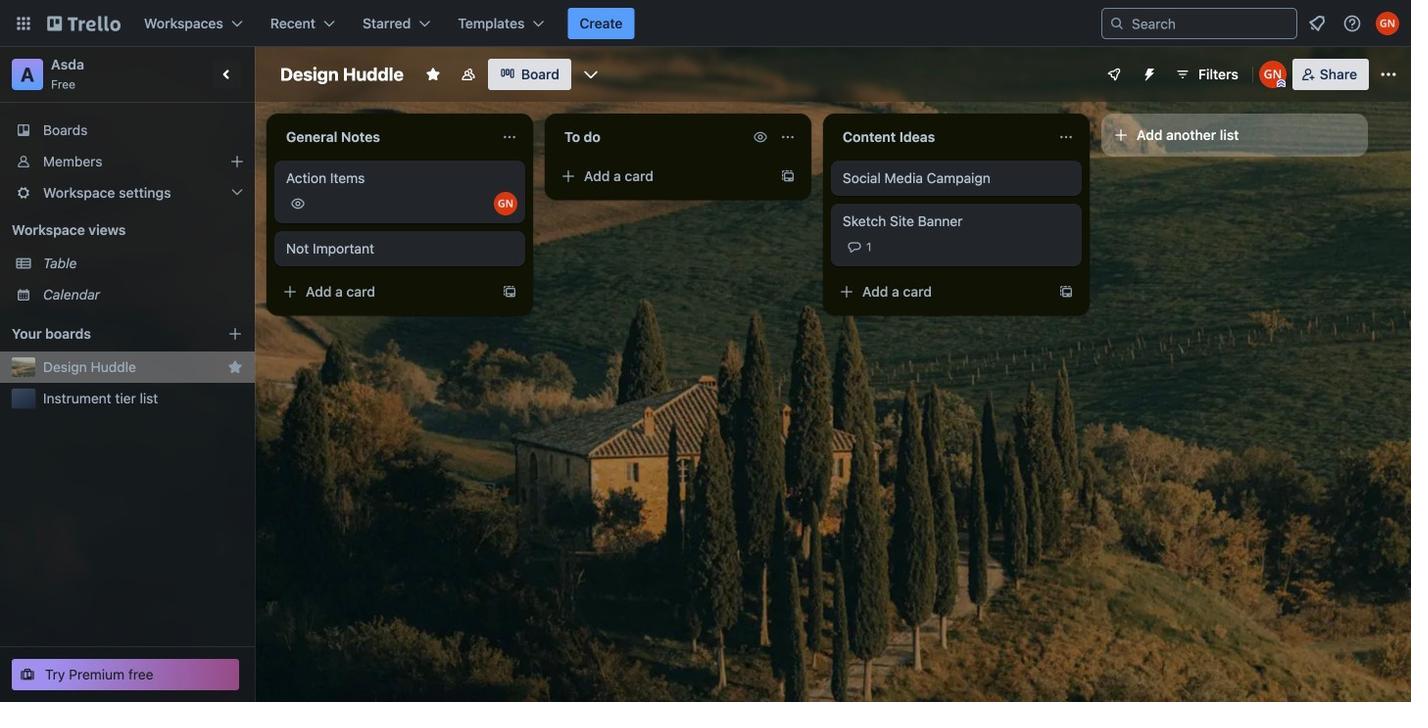 Task type: locate. For each thing, give the bounding box(es) containing it.
power ups image
[[1107, 67, 1122, 82]]

Board name text field
[[271, 59, 414, 90]]

1 vertical spatial generic name (namegeneric382024) image
[[1259, 61, 1287, 88]]

1 horizontal spatial generic name (namegeneric382024) image
[[1376, 12, 1400, 35]]

your boards with 2 items element
[[12, 323, 198, 346]]

Search field
[[1125, 10, 1297, 37]]

0 horizontal spatial create from template… image
[[780, 169, 796, 184]]

generic name (namegeneric382024) image down search field
[[1259, 61, 1287, 88]]

generic name (namegeneric382024) image right open information menu icon
[[1376, 12, 1400, 35]]

open information menu image
[[1343, 14, 1363, 33]]

this member is an admin of this board. image
[[1277, 79, 1286, 88]]

1 horizontal spatial create from template… image
[[1059, 284, 1074, 300]]

generic name (namegeneric382024) image
[[494, 192, 518, 216]]

show menu image
[[1379, 65, 1399, 84]]

None text field
[[553, 122, 749, 153]]

None text field
[[274, 122, 494, 153], [831, 122, 1051, 153], [274, 122, 494, 153], [831, 122, 1051, 153]]

create from template… image
[[780, 169, 796, 184], [1059, 284, 1074, 300]]

create from template… image
[[502, 284, 518, 300]]

1 vertical spatial create from template… image
[[1059, 284, 1074, 300]]

generic name (namegeneric382024) image
[[1376, 12, 1400, 35], [1259, 61, 1287, 88]]

0 horizontal spatial generic name (namegeneric382024) image
[[1259, 61, 1287, 88]]

back to home image
[[47, 8, 121, 39]]

workspace visible image
[[461, 67, 476, 82]]



Task type: vqa. For each thing, say whether or not it's contained in the screenshot.
THE "CUSTOMIZE VIEWS" image
yes



Task type: describe. For each thing, give the bounding box(es) containing it.
add board image
[[227, 326, 243, 342]]

0 vertical spatial create from template… image
[[780, 169, 796, 184]]

star or unstar board image
[[425, 67, 441, 82]]

primary element
[[0, 0, 1412, 47]]

0 vertical spatial generic name (namegeneric382024) image
[[1376, 12, 1400, 35]]

starred icon image
[[227, 360, 243, 375]]

0 notifications image
[[1306, 12, 1329, 35]]

automation image
[[1134, 59, 1162, 86]]

customize views image
[[581, 65, 601, 84]]

workspace navigation collapse icon image
[[214, 61, 241, 88]]

search image
[[1110, 16, 1125, 31]]



